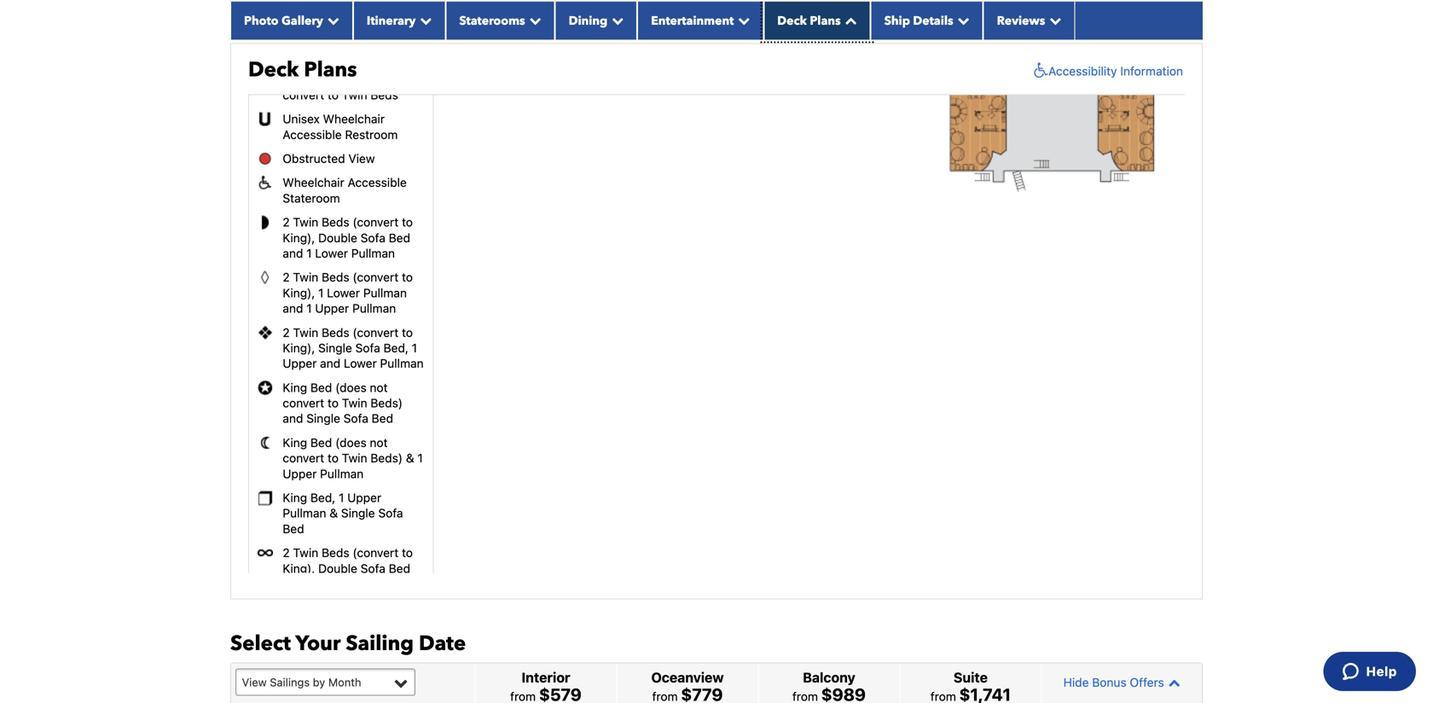 Task type: locate. For each thing, give the bounding box(es) containing it.
0 vertical spatial (does
[[335, 380, 367, 395]]

single up king bed (does not convert to twin beds) and single sofa bed
[[318, 341, 352, 355]]

(does
[[335, 380, 367, 395], [335, 436, 367, 450]]

convert for king bed (does not convert to twin beds) and single sofa bed
[[283, 396, 324, 410]]

and up king bed (does not convert to twin beds) & 1 upper pullman at bottom
[[283, 411, 303, 426]]

2 down 2 twin beds (convert to king), double sofa bed and 1 lower pullman
[[283, 270, 290, 284]]

1 king from the top
[[283, 72, 307, 86]]

4 (convert from the top
[[353, 546, 399, 560]]

chevron down image inside dining dropdown button
[[608, 14, 624, 26]]

chevron down image
[[323, 14, 339, 26], [525, 14, 542, 26], [954, 14, 970, 26]]

chevron down image left "entertainment"
[[608, 14, 624, 26]]

2 inside 2 twin beds (convert to king), double sofa bed and 1 lower pullman
[[283, 215, 290, 229]]

twin up king bed, 1 upper pullman & single sofa bed
[[342, 451, 367, 465]]

2 twin beds (convert to king), 1 lower pullman and 1 upper pullman
[[283, 270, 413, 315]]

king
[[283, 72, 307, 86], [283, 380, 307, 395], [283, 436, 307, 450], [283, 491, 307, 505]]

0 vertical spatial bed,
[[384, 341, 409, 355]]

1 vertical spatial beds)
[[371, 451, 403, 465]]

king for king bed does not convert to twin beds
[[283, 72, 307, 86]]

to down king bed, 1 upper pullman & single sofa bed
[[402, 546, 413, 560]]

4 king from the top
[[283, 491, 307, 505]]

plans
[[810, 13, 841, 29], [304, 56, 357, 84]]

chevron down image left "reviews"
[[954, 14, 970, 26]]

bed
[[311, 72, 332, 86], [389, 231, 410, 245], [311, 380, 332, 395], [372, 411, 393, 426], [311, 436, 332, 450], [283, 522, 304, 536], [389, 561, 410, 575]]

3 convert from the top
[[283, 451, 324, 465]]

hide
[[1064, 675, 1089, 689]]

1 vertical spatial not
[[370, 380, 388, 395]]

king), inside 2 twin beds (convert to king), double sofa bed and 1 upper pullman
[[283, 561, 315, 575]]

convert inside the king bed does not convert to twin beds
[[283, 88, 324, 102]]

bed, down 2 twin beds (convert to king), 1 lower pullman and 1 upper pullman
[[384, 341, 409, 355]]

(convert inside 2 twin beds (convert to king), 1 lower pullman and 1 upper pullman
[[353, 270, 399, 284]]

to down 2 twin beds (convert to king), 1 lower pullman and 1 upper pullman
[[402, 325, 413, 339]]

(convert down king bed, 1 upper pullman & single sofa bed
[[353, 546, 399, 560]]

sofa down 2 twin beds (convert to king), 1 lower pullman and 1 upper pullman
[[355, 341, 380, 355]]

ship details
[[885, 13, 954, 29]]

chevron down image
[[416, 14, 432, 26], [608, 14, 624, 26], [734, 14, 750, 26], [1046, 14, 1062, 26]]

sofa down king bed (does not convert to twin beds) & 1 upper pullman at bottom
[[378, 506, 403, 520]]

beds down wheelchair accessible stateroom
[[322, 215, 349, 229]]

1 vertical spatial &
[[330, 506, 338, 520]]

convert inside king bed (does not convert to twin beds) & 1 upper pullman
[[283, 451, 324, 465]]

king), down 2 twin beds (convert to king), double sofa bed and 1 lower pullman
[[283, 286, 315, 300]]

upper up king bed, 1 upper pullman & single sofa bed
[[283, 467, 317, 481]]

single
[[318, 341, 352, 355], [306, 411, 340, 426], [341, 506, 375, 520]]

beds) inside king bed (does not convert to twin beds) and single sofa bed
[[371, 396, 403, 410]]

not
[[366, 72, 384, 86], [370, 380, 388, 395], [370, 436, 388, 450]]

plans left ship
[[810, 13, 841, 29]]

2 inside 2 twin beds (convert to king), single sofa bed, 1 upper and lower pullman
[[283, 325, 290, 339]]

sofa for 2 twin beds (convert to king), single sofa bed, 1 upper and lower pullman
[[355, 341, 380, 355]]

beds for 2 twin beds (convert to king), 1 lower pullman and 1 upper pullman
[[322, 270, 349, 284]]

0 vertical spatial plans
[[810, 13, 841, 29]]

beds down king bed, 1 upper pullman & single sofa bed
[[322, 546, 349, 560]]

0 vertical spatial beds)
[[371, 396, 403, 410]]

convert inside king bed (does not convert to twin beds) and single sofa bed
[[283, 396, 324, 410]]

1 inside 2 twin beds (convert to king), double sofa bed and 1 lower pullman
[[306, 246, 312, 260]]

double inside 2 twin beds (convert to king), double sofa bed and 1 lower pullman
[[318, 231, 357, 245]]

and inside 2 twin beds (convert to king), double sofa bed and 1 lower pullman
[[283, 246, 303, 260]]

accessible inside unisex wheelchair accessible restroom
[[283, 127, 342, 141]]

twin down does
[[342, 88, 367, 102]]

0 vertical spatial wheelchair
[[323, 112, 385, 126]]

king), inside 2 twin beds (convert to king), 1 lower pullman and 1 upper pullman
[[283, 286, 315, 300]]

beds
[[371, 88, 398, 102], [322, 215, 349, 229], [322, 270, 349, 284], [322, 325, 349, 339], [322, 546, 349, 560]]

accessibility information
[[1049, 64, 1184, 78]]

sofa for king bed, 1 upper pullman & single sofa bed
[[378, 506, 403, 520]]

view left sailings
[[242, 676, 267, 688]]

2 double from the top
[[318, 561, 357, 575]]

(convert inside 2 twin beds (convert to king), double sofa bed and 1 upper pullman
[[353, 546, 399, 560]]

bed down wheelchair accessible stateroom
[[389, 231, 410, 245]]

sofa inside 2 twin beds (convert to king), double sofa bed and 1 upper pullman
[[361, 561, 386, 575]]

bed left does
[[311, 72, 332, 86]]

lower
[[315, 246, 348, 260], [327, 286, 360, 300], [344, 356, 377, 370]]

oceanview
[[651, 669, 724, 685]]

to
[[328, 88, 339, 102], [402, 215, 413, 229], [402, 270, 413, 284], [402, 325, 413, 339], [328, 396, 339, 410], [328, 451, 339, 465], [402, 546, 413, 560]]

(convert down 2 twin beds (convert to king), double sofa bed and 1 lower pullman
[[353, 270, 399, 284]]

to inside 2 twin beds (convert to king), double sofa bed and 1 upper pullman
[[402, 546, 413, 560]]

hide bonus offers
[[1064, 675, 1165, 689]]

chevron down image left staterooms
[[416, 14, 432, 26]]

wheelchair inside wheelchair accessible stateroom
[[283, 176, 345, 190]]

1 convert from the top
[[283, 88, 324, 102]]

wheelchair image
[[1030, 62, 1049, 79]]

chevron down image left itinerary
[[323, 14, 339, 26]]

sofa down wheelchair accessible stateroom
[[361, 231, 386, 245]]

1 vertical spatial wheelchair
[[283, 176, 345, 190]]

1 horizontal spatial chevron down image
[[525, 14, 542, 26]]

itinerary button
[[353, 2, 446, 40]]

0 horizontal spatial accessible
[[283, 127, 342, 141]]

not for king bed does not convert to twin beds
[[366, 72, 384, 86]]

deck plans
[[778, 13, 841, 29], [248, 56, 357, 84]]

twin inside 2 twin beds (convert to king), double sofa bed and 1 upper pullman
[[293, 546, 319, 560]]

& inside king bed, 1 upper pullman & single sofa bed
[[330, 506, 338, 520]]

(does down 2 twin beds (convert to king), single sofa bed, 1 upper and lower pullman
[[335, 380, 367, 395]]

not for king bed (does not convert to twin beds) and single sofa bed
[[370, 380, 388, 395]]

2 king from the top
[[283, 380, 307, 395]]

2 down stateroom
[[283, 215, 290, 229]]

2 2 from the top
[[283, 270, 290, 284]]

beds down 2 twin beds (convert to king), double sofa bed and 1 lower pullman
[[322, 270, 349, 284]]

1 vertical spatial convert
[[283, 396, 324, 410]]

& inside king bed (does not convert to twin beds) & 1 upper pullman
[[406, 451, 414, 465]]

and inside 2 twin beds (convert to king), single sofa bed, 1 upper and lower pullman
[[320, 356, 341, 370]]

pullman
[[351, 246, 395, 260], [363, 286, 407, 300], [352, 301, 396, 315], [380, 356, 424, 370], [320, 467, 364, 481], [283, 506, 326, 520], [352, 577, 396, 591]]

2 chevron down image from the left
[[525, 14, 542, 26]]

double down king bed, 1 upper pullman & single sofa bed
[[318, 561, 357, 575]]

2 twin beds (convert to king), double sofa bed and 1 lower pullman
[[283, 215, 413, 260]]

accessible down restroom
[[348, 176, 407, 190]]

lower up king bed (does not convert to twin beds) and single sofa bed
[[344, 356, 377, 370]]

deck down "photo gallery"
[[248, 56, 299, 84]]

view down restroom
[[348, 151, 375, 166]]

accessibility information link
[[1030, 62, 1184, 79]]

deck plans inside dropdown button
[[778, 13, 841, 29]]

1 horizontal spatial bed,
[[384, 341, 409, 355]]

0 vertical spatial accessible
[[283, 127, 342, 141]]

photo gallery button
[[230, 2, 353, 40]]

1
[[306, 246, 312, 260], [318, 286, 324, 300], [306, 301, 312, 315], [412, 341, 417, 355], [418, 451, 423, 465], [339, 491, 344, 505], [306, 577, 312, 591]]

beds) up king bed, 1 upper pullman & single sofa bed
[[371, 451, 403, 465]]

obstructed view
[[283, 151, 375, 166]]

lower down 2 twin beds (convert to king), double sofa bed and 1 lower pullman
[[327, 286, 360, 300]]

bed,
[[384, 341, 409, 355], [311, 491, 336, 505]]

1 king), from the top
[[283, 231, 315, 245]]

not for king bed (does not convert to twin beds) & 1 upper pullman
[[370, 436, 388, 450]]

lower up 2 twin beds (convert to king), 1 lower pullman and 1 upper pullman
[[315, 246, 348, 260]]

information
[[1121, 64, 1184, 78]]

king down 2 twin beds (convert to king), single sofa bed, 1 upper and lower pullman
[[283, 380, 307, 395]]

and for 2 twin beds (convert to king), double sofa bed and 1 lower pullman
[[283, 246, 303, 260]]

view
[[348, 151, 375, 166], [242, 676, 267, 688]]

convert up king bed (does not convert to twin beds) & 1 upper pullman at bottom
[[283, 396, 324, 410]]

and up your
[[283, 577, 303, 591]]

month
[[328, 676, 361, 688]]

1 vertical spatial (does
[[335, 436, 367, 450]]

sailings
[[270, 676, 310, 688]]

king), down king bed, 1 upper pullman & single sofa bed
[[283, 561, 315, 575]]

2 down king bed, 1 upper pullman & single sofa bed
[[283, 546, 290, 560]]

chevron down image for staterooms
[[525, 14, 542, 26]]

pullman inside king bed (does not convert to twin beds) & 1 upper pullman
[[320, 467, 364, 481]]

2
[[283, 215, 290, 229], [283, 270, 290, 284], [283, 325, 290, 339], [283, 546, 290, 560]]

1 vertical spatial single
[[306, 411, 340, 426]]

(convert for 2 twin beds (convert to king), double sofa bed and 1 lower pullman
[[353, 215, 399, 229]]

single up king bed (does not convert to twin beds) & 1 upper pullman at bottom
[[306, 411, 340, 426]]

king), inside 2 twin beds (convert to king), single sofa bed, 1 upper and lower pullman
[[283, 341, 315, 355]]

1 2 from the top
[[283, 215, 290, 229]]

king inside king bed (does not convert to twin beds) & 1 upper pullman
[[283, 436, 307, 450]]

upper inside 2 twin beds (convert to king), 1 lower pullman and 1 upper pullman
[[315, 301, 349, 315]]

king inside the king bed does not convert to twin beds
[[283, 72, 307, 86]]

2 horizontal spatial chevron down image
[[954, 14, 970, 26]]

chevron up image
[[1165, 676, 1181, 688]]

beds inside the king bed does not convert to twin beds
[[371, 88, 398, 102]]

1 vertical spatial lower
[[327, 286, 360, 300]]

bed, down king bed (does not convert to twin beds) & 1 upper pullman at bottom
[[311, 491, 336, 505]]

2 vertical spatial single
[[341, 506, 375, 520]]

1 vertical spatial deck plans
[[248, 56, 357, 84]]

king), up king bed (does not convert to twin beds) and single sofa bed
[[283, 341, 315, 355]]

chevron down image inside staterooms dropdown button
[[525, 14, 542, 26]]

2 down 2 twin beds (convert to king), 1 lower pullman and 1 upper pullman
[[283, 325, 290, 339]]

wheelchair
[[323, 112, 385, 126], [283, 176, 345, 190]]

king inside king bed, 1 upper pullman & single sofa bed
[[283, 491, 307, 505]]

chevron down image inside the ship details "dropdown button"
[[954, 14, 970, 26]]

deck plans button
[[764, 2, 871, 40]]

ship
[[885, 13, 910, 29]]

to inside 2 twin beds (convert to king), double sofa bed and 1 lower pullman
[[402, 215, 413, 229]]

upper up 2 twin beds (convert to king), single sofa bed, 1 upper and lower pullman
[[315, 301, 349, 315]]

1 (does from the top
[[335, 380, 367, 395]]

king for king bed, 1 upper pullman & single sofa bed
[[283, 491, 307, 505]]

single inside king bed (does not convert to twin beds) and single sofa bed
[[306, 411, 340, 426]]

(convert down wheelchair accessible stateroom
[[353, 215, 399, 229]]

and inside 2 twin beds (convert to king), double sofa bed and 1 upper pullman
[[283, 577, 303, 591]]

twin inside king bed (does not convert to twin beds) & 1 upper pullman
[[342, 451, 367, 465]]

chevron down image for itinerary
[[416, 14, 432, 26]]

3 chevron down image from the left
[[954, 14, 970, 26]]

beds)
[[371, 396, 403, 410], [371, 451, 403, 465]]

chevron down image left dining
[[525, 14, 542, 26]]

3 2 from the top
[[283, 325, 290, 339]]

2 for 2 twin beds (convert to king), double sofa bed and 1 upper pullman
[[283, 546, 290, 560]]

1 beds) from the top
[[371, 396, 403, 410]]

double down stateroom
[[318, 231, 357, 245]]

and for 2 twin beds (convert to king), double sofa bed and 1 upper pullman
[[283, 577, 303, 591]]

upper inside 2 twin beds (convert to king), double sofa bed and 1 upper pullman
[[315, 577, 349, 591]]

1 vertical spatial double
[[318, 561, 357, 575]]

and
[[283, 246, 303, 260], [283, 301, 303, 315], [320, 356, 341, 370], [283, 411, 303, 426], [283, 577, 303, 591]]

chevron down image inside itinerary "dropdown button"
[[416, 14, 432, 26]]

chevron down image inside entertainment dropdown button
[[734, 14, 750, 26]]

beds inside 2 twin beds (convert to king), 1 lower pullman and 1 upper pullman
[[322, 270, 349, 284]]

to down king bed (does not convert to twin beds) and single sofa bed
[[328, 451, 339, 465]]

and up king bed (does not convert to twin beds) and single sofa bed
[[320, 356, 341, 370]]

chevron up image
[[841, 14, 857, 26]]

beds) inside king bed (does not convert to twin beds) & 1 upper pullman
[[371, 451, 403, 465]]

bed up king bed (does not convert to twin beds) & 1 upper pullman at bottom
[[372, 411, 393, 426]]

photo gallery
[[244, 13, 323, 29]]

king down king bed (does not convert to twin beds) and single sofa bed
[[283, 436, 307, 450]]

sofa inside 2 twin beds (convert to king), double sofa bed and 1 lower pullman
[[361, 231, 386, 245]]

3 king from the top
[[283, 436, 307, 450]]

twin down 2 twin beds (convert to king), double sofa bed and 1 lower pullman
[[293, 270, 319, 284]]

0 horizontal spatial bed,
[[311, 491, 336, 505]]

plans down gallery
[[304, 56, 357, 84]]

to inside 2 twin beds (convert to king), single sofa bed, 1 upper and lower pullman
[[402, 325, 413, 339]]

king bed (does not convert to twin beds) and single sofa bed
[[283, 380, 403, 426]]

0 vertical spatial not
[[366, 72, 384, 86]]

convert up unisex
[[283, 88, 324, 102]]

not down 2 twin beds (convert to king), single sofa bed, 1 upper and lower pullman
[[370, 380, 388, 395]]

(convert inside 2 twin beds (convert to king), single sofa bed, 1 upper and lower pullman
[[353, 325, 399, 339]]

0 vertical spatial view
[[348, 151, 375, 166]]

and for 2 twin beds (convert to king), 1 lower pullman and 1 upper pullman
[[283, 301, 303, 315]]

king up unisex
[[283, 72, 307, 86]]

1 chevron down image from the left
[[323, 14, 339, 26]]

2 inside 2 twin beds (convert to king), 1 lower pullman and 1 upper pullman
[[283, 270, 290, 284]]

bed down king bed (does not convert to twin beds) and single sofa bed
[[311, 436, 332, 450]]

1 vertical spatial accessible
[[348, 176, 407, 190]]

view sailings by month link
[[236, 668, 416, 696]]

1 horizontal spatial plans
[[810, 13, 841, 29]]

not inside king bed (does not convert to twin beds) & 1 upper pullman
[[370, 436, 388, 450]]

king inside king bed (does not convert to twin beds) and single sofa bed
[[283, 380, 307, 395]]

not inside king bed (does not convert to twin beds) and single sofa bed
[[370, 380, 388, 395]]

hide bonus offers link
[[1047, 668, 1198, 697]]

deck left chevron up image
[[778, 13, 807, 29]]

2 vertical spatial convert
[[283, 451, 324, 465]]

twin down 2 twin beds (convert to king), single sofa bed, 1 upper and lower pullman
[[342, 396, 367, 410]]

chevron down image up wheelchair image
[[1046, 14, 1062, 26]]

0 vertical spatial deck plans
[[778, 13, 841, 29]]

1 horizontal spatial &
[[406, 451, 414, 465]]

to up king bed (does not convert to twin beds) & 1 upper pullman at bottom
[[328, 396, 339, 410]]

king down king bed (does not convert to twin beds) & 1 upper pullman at bottom
[[283, 491, 307, 505]]

upper down king bed (does not convert to twin beds) & 1 upper pullman at bottom
[[347, 491, 382, 505]]

and inside 2 twin beds (convert to king), 1 lower pullman and 1 upper pullman
[[283, 301, 303, 315]]

wheelchair up stateroom
[[283, 176, 345, 190]]

2 vertical spatial not
[[370, 436, 388, 450]]

(does inside king bed (does not convert to twin beds) & 1 upper pullman
[[335, 436, 367, 450]]

to down wheelchair accessible stateroom
[[402, 215, 413, 229]]

1 horizontal spatial deck plans
[[778, 13, 841, 29]]

2 (convert from the top
[[353, 270, 399, 284]]

beds inside 2 twin beds (convert to king), double sofa bed and 1 upper pullman
[[322, 546, 349, 560]]

king), down stateroom
[[283, 231, 315, 245]]

entertainment button
[[638, 2, 764, 40]]

beds) down 2 twin beds (convert to king), single sofa bed, 1 upper and lower pullman
[[371, 396, 403, 410]]

convert for king bed (does not convert to twin beds) & 1 upper pullman
[[283, 451, 324, 465]]

king for king bed (does not convert to twin beds) & 1 upper pullman
[[283, 436, 307, 450]]

(does inside king bed (does not convert to twin beds) and single sofa bed
[[335, 380, 367, 395]]

wheelchair up restroom
[[323, 112, 385, 126]]

king), for 2 twin beds (convert to king), 1 lower pullman and 1 upper pullman
[[283, 286, 315, 300]]

0 vertical spatial deck
[[778, 13, 807, 29]]

beds inside 2 twin beds (convert to king), double sofa bed and 1 lower pullman
[[322, 215, 349, 229]]

4 chevron down image from the left
[[1046, 14, 1062, 26]]

2 vertical spatial lower
[[344, 356, 377, 370]]

convert
[[283, 88, 324, 102], [283, 396, 324, 410], [283, 451, 324, 465]]

not inside the king bed does not convert to twin beds
[[366, 72, 384, 86]]

0 horizontal spatial deck plans
[[248, 56, 357, 84]]

lower inside 2 twin beds (convert to king), 1 lower pullman and 1 upper pullman
[[327, 286, 360, 300]]

2 chevron down image from the left
[[608, 14, 624, 26]]

upper up your
[[315, 577, 349, 591]]

single inside 2 twin beds (convert to king), single sofa bed, 1 upper and lower pullman
[[318, 341, 352, 355]]

sofa inside king bed, 1 upper pullman & single sofa bed
[[378, 506, 403, 520]]

1 vertical spatial plans
[[304, 56, 357, 84]]

accessible inside wheelchair accessible stateroom
[[348, 176, 407, 190]]

double
[[318, 231, 357, 245], [318, 561, 357, 575]]

1 double from the top
[[318, 231, 357, 245]]

1 (convert from the top
[[353, 215, 399, 229]]

4 2 from the top
[[283, 546, 290, 560]]

0 vertical spatial lower
[[315, 246, 348, 260]]

chevron down image inside photo gallery dropdown button
[[323, 14, 339, 26]]

double inside 2 twin beds (convert to king), double sofa bed and 1 upper pullman
[[318, 561, 357, 575]]

1 horizontal spatial deck
[[778, 13, 807, 29]]

single down king bed (does not convert to twin beds) & 1 upper pullman at bottom
[[341, 506, 375, 520]]

not down king bed (does not convert to twin beds) and single sofa bed
[[370, 436, 388, 450]]

2 twin beds (convert to king), double sofa bed and 1 upper pullman
[[283, 546, 413, 591]]

twin
[[342, 88, 367, 102], [293, 215, 319, 229], [293, 270, 319, 284], [293, 325, 319, 339], [342, 396, 367, 410], [342, 451, 367, 465], [293, 546, 319, 560]]

&
[[406, 451, 414, 465], [330, 506, 338, 520]]

(convert inside 2 twin beds (convert to king), double sofa bed and 1 lower pullman
[[353, 215, 399, 229]]

entertainment
[[651, 13, 734, 29]]

1 chevron down image from the left
[[416, 14, 432, 26]]

sofa inside 2 twin beds (convert to king), single sofa bed, 1 upper and lower pullman
[[355, 341, 380, 355]]

(convert for 2 twin beds (convert to king), 1 lower pullman and 1 upper pullman
[[353, 270, 399, 284]]

1 horizontal spatial accessible
[[348, 176, 407, 190]]

0 vertical spatial double
[[318, 231, 357, 245]]

to down 2 twin beds (convert to king), double sofa bed and 1 lower pullman
[[402, 270, 413, 284]]

3 king), from the top
[[283, 341, 315, 355]]

to down does
[[328, 88, 339, 102]]

offers
[[1130, 675, 1165, 689]]

0 vertical spatial convert
[[283, 88, 324, 102]]

twin inside 2 twin beds (convert to king), single sofa bed, 1 upper and lower pullman
[[293, 325, 319, 339]]

beds for 2 twin beds (convert to king), double sofa bed and 1 lower pullman
[[322, 215, 349, 229]]

chevron down image inside reviews dropdown button
[[1046, 14, 1062, 26]]

sofa
[[361, 231, 386, 245], [355, 341, 380, 355], [344, 411, 368, 426], [378, 506, 403, 520], [361, 561, 386, 575]]

0 vertical spatial &
[[406, 451, 414, 465]]

beds) for pullman
[[371, 451, 403, 465]]

accessible down unisex
[[283, 127, 342, 141]]

beds inside 2 twin beds (convert to king), single sofa bed, 1 upper and lower pullman
[[322, 325, 349, 339]]

twin down 2 twin beds (convert to king), 1 lower pullman and 1 upper pullman
[[293, 325, 319, 339]]

sofa up king bed (does not convert to twin beds) & 1 upper pullman at bottom
[[344, 411, 368, 426]]

to inside 2 twin beds (convert to king), 1 lower pullman and 1 upper pullman
[[402, 270, 413, 284]]

4 king), from the top
[[283, 561, 315, 575]]

(does for pullman
[[335, 436, 367, 450]]

0 horizontal spatial &
[[330, 506, 338, 520]]

twin inside the king bed does not convert to twin beds
[[342, 88, 367, 102]]

upper inside king bed (does not convert to twin beds) & 1 upper pullman
[[283, 467, 317, 481]]

twin down stateroom
[[293, 215, 319, 229]]

3 chevron down image from the left
[[734, 14, 750, 26]]

1 inside 2 twin beds (convert to king), single sofa bed, 1 upper and lower pullman
[[412, 341, 417, 355]]

ship details button
[[871, 2, 984, 40]]

twin down king bed, 1 upper pullman & single sofa bed
[[293, 546, 319, 560]]

1 vertical spatial deck
[[248, 56, 299, 84]]

sofa down king bed, 1 upper pullman & single sofa bed
[[361, 561, 386, 575]]

not right does
[[366, 72, 384, 86]]

(convert for 2 twin beds (convert to king), double sofa bed and 1 upper pullman
[[353, 546, 399, 560]]

0 horizontal spatial chevron down image
[[323, 14, 339, 26]]

deck
[[778, 13, 807, 29], [248, 56, 299, 84]]

upper
[[315, 301, 349, 315], [283, 356, 317, 370], [283, 467, 317, 481], [347, 491, 382, 505], [315, 577, 349, 591]]

beds down 2 twin beds (convert to king), 1 lower pullman and 1 upper pullman
[[322, 325, 349, 339]]

bed up 2 twin beds (convert to king), double sofa bed and 1 upper pullman
[[283, 522, 304, 536]]

(convert
[[353, 215, 399, 229], [353, 270, 399, 284], [353, 325, 399, 339], [353, 546, 399, 560]]

0 vertical spatial single
[[318, 341, 352, 355]]

3 (convert from the top
[[353, 325, 399, 339]]

single inside king bed, 1 upper pullman & single sofa bed
[[341, 506, 375, 520]]

bonus
[[1092, 675, 1127, 689]]

balcony
[[803, 669, 856, 685]]

0 horizontal spatial view
[[242, 676, 267, 688]]

upper up king bed (does not convert to twin beds) and single sofa bed
[[283, 356, 317, 370]]

upper inside 2 twin beds (convert to king), single sofa bed, 1 upper and lower pullman
[[283, 356, 317, 370]]

convert down king bed (does not convert to twin beds) and single sofa bed
[[283, 451, 324, 465]]

1 vertical spatial bed,
[[311, 491, 336, 505]]

(convert down 2 twin beds (convert to king), 1 lower pullman and 1 upper pullman
[[353, 325, 399, 339]]

staterooms
[[459, 13, 525, 29]]

bed up the sailing
[[389, 561, 410, 575]]

pullman inside 2 twin beds (convert to king), double sofa bed and 1 lower pullman
[[351, 246, 395, 260]]

bed, inside king bed, 1 upper pullman & single sofa bed
[[311, 491, 336, 505]]

chevron down image left deck plans dropdown button
[[734, 14, 750, 26]]

to inside king bed (does not convert to twin beds) and single sofa bed
[[328, 396, 339, 410]]

accessible
[[283, 127, 342, 141], [348, 176, 407, 190]]

dining button
[[555, 2, 638, 40]]

(does down king bed (does not convert to twin beds) and single sofa bed
[[335, 436, 367, 450]]

beds up restroom
[[371, 88, 398, 102]]

2 beds) from the top
[[371, 451, 403, 465]]

king), inside 2 twin beds (convert to king), double sofa bed and 1 lower pullman
[[283, 231, 315, 245]]

2 king), from the top
[[283, 286, 315, 300]]

bed inside 2 twin beds (convert to king), double sofa bed and 1 upper pullman
[[389, 561, 410, 575]]

view sailings by month
[[242, 676, 361, 688]]

2 (does from the top
[[335, 436, 367, 450]]

(does for bed
[[335, 380, 367, 395]]

and down stateroom
[[283, 246, 303, 260]]

bed inside king bed (does not convert to twin beds) & 1 upper pullman
[[311, 436, 332, 450]]

and up 2 twin beds (convert to king), single sofa bed, 1 upper and lower pullman
[[283, 301, 303, 315]]

bed inside king bed, 1 upper pullman & single sofa bed
[[283, 522, 304, 536]]

2 convert from the top
[[283, 396, 324, 410]]

sofa for 2 twin beds (convert to king), double sofa bed and 1 lower pullman
[[361, 231, 386, 245]]

king),
[[283, 231, 315, 245], [283, 286, 315, 300], [283, 341, 315, 355], [283, 561, 315, 575]]

chevron down image for photo gallery
[[323, 14, 339, 26]]



Task type: describe. For each thing, give the bounding box(es) containing it.
2 for 2 twin beds (convert to king), single sofa bed, 1 upper and lower pullman
[[283, 325, 290, 339]]

1 vertical spatial view
[[242, 676, 267, 688]]

(convert for 2 twin beds (convert to king), single sofa bed, 1 upper and lower pullman
[[353, 325, 399, 339]]

1 inside 2 twin beds (convert to king), double sofa bed and 1 upper pullman
[[306, 577, 312, 591]]

double for upper
[[318, 561, 357, 575]]

chevron down image for entertainment
[[734, 14, 750, 26]]

single for 1
[[341, 506, 375, 520]]

beds for 2 twin beds (convert to king), single sofa bed, 1 upper and lower pullman
[[322, 325, 349, 339]]

pullman inside king bed, 1 upper pullman & single sofa bed
[[283, 506, 326, 520]]

details
[[913, 13, 954, 29]]

2 for 2 twin beds (convert to king), 1 lower pullman and 1 upper pullman
[[283, 270, 290, 284]]

king bed, 1 upper pullman & single sofa bed
[[283, 491, 403, 536]]

single for beds
[[318, 341, 352, 355]]

1 inside king bed, 1 upper pullman & single sofa bed
[[339, 491, 344, 505]]

sailing
[[346, 630, 414, 658]]

wheelchair accessible stateroom
[[283, 176, 407, 205]]

chevron down image for ship details
[[954, 14, 970, 26]]

chevron down image for reviews
[[1046, 14, 1062, 26]]

your
[[296, 630, 341, 658]]

and inside king bed (does not convert to twin beds) and single sofa bed
[[283, 411, 303, 426]]

stateroom
[[283, 191, 340, 205]]

gallery
[[282, 13, 323, 29]]

2 for 2 twin beds (convert to king), double sofa bed and 1 lower pullman
[[283, 215, 290, 229]]

pullman inside 2 twin beds (convert to king), single sofa bed, 1 upper and lower pullman
[[380, 356, 424, 370]]

photo
[[244, 13, 279, 29]]

itinerary
[[367, 13, 416, 29]]

twin inside 2 twin beds (convert to king), double sofa bed and 1 lower pullman
[[293, 215, 319, 229]]

chevron down image for dining
[[608, 14, 624, 26]]

lower inside 2 twin beds (convert to king), double sofa bed and 1 lower pullman
[[315, 246, 348, 260]]

bed inside 2 twin beds (convert to king), double sofa bed and 1 lower pullman
[[389, 231, 410, 245]]

pullman inside 2 twin beds (convert to king), double sofa bed and 1 upper pullman
[[352, 577, 396, 591]]

dining
[[569, 13, 608, 29]]

to inside king bed (does not convert to twin beds) & 1 upper pullman
[[328, 451, 339, 465]]

unisex wheelchair accessible restroom
[[283, 112, 398, 141]]

king), for 2 twin beds (convert to king), single sofa bed, 1 upper and lower pullman
[[283, 341, 315, 355]]

sofa inside king bed (does not convert to twin beds) and single sofa bed
[[344, 411, 368, 426]]

plans inside dropdown button
[[810, 13, 841, 29]]

staterooms button
[[446, 2, 555, 40]]

to inside the king bed does not convert to twin beds
[[328, 88, 339, 102]]

bed, inside 2 twin beds (convert to king), single sofa bed, 1 upper and lower pullman
[[384, 341, 409, 355]]

by
[[313, 676, 325, 688]]

1 inside king bed (does not convert to twin beds) & 1 upper pullman
[[418, 451, 423, 465]]

accessibility
[[1049, 64, 1117, 78]]

unisex
[[283, 112, 320, 126]]

lower inside 2 twin beds (convert to king), single sofa bed, 1 upper and lower pullman
[[344, 356, 377, 370]]

reviews button
[[984, 2, 1075, 40]]

king), for 2 twin beds (convert to king), double sofa bed and 1 lower pullman
[[283, 231, 315, 245]]

restroom
[[345, 127, 398, 141]]

select your sailing date
[[230, 630, 466, 658]]

twin inside king bed (does not convert to twin beds) and single sofa bed
[[342, 396, 367, 410]]

king for king bed (does not convert to twin beds) and single sofa bed
[[283, 380, 307, 395]]

twin inside 2 twin beds (convert to king), 1 lower pullman and 1 upper pullman
[[293, 270, 319, 284]]

suite
[[954, 669, 988, 685]]

obstructed
[[283, 151, 345, 166]]

bed down 2 twin beds (convert to king), single sofa bed, 1 upper and lower pullman
[[311, 380, 332, 395]]

2 twin beds (convert to king), single sofa bed, 1 upper and lower pullman
[[283, 325, 424, 370]]

beds) for bed
[[371, 396, 403, 410]]

double for lower
[[318, 231, 357, 245]]

1 horizontal spatial view
[[348, 151, 375, 166]]

beds for 2 twin beds (convert to king), double sofa bed and 1 upper pullman
[[322, 546, 349, 560]]

sofa for 2 twin beds (convert to king), double sofa bed and 1 upper pullman
[[361, 561, 386, 575]]

select
[[230, 630, 291, 658]]

upper inside king bed, 1 upper pullman & single sofa bed
[[347, 491, 382, 505]]

king), for 2 twin beds (convert to king), double sofa bed and 1 upper pullman
[[283, 561, 315, 575]]

interior
[[522, 669, 571, 685]]

reviews
[[997, 13, 1046, 29]]

wheelchair inside unisex wheelchair accessible restroom
[[323, 112, 385, 126]]

does
[[335, 72, 362, 86]]

king bed (does not convert to twin beds) & 1 upper pullman
[[283, 436, 423, 481]]

deck inside deck plans dropdown button
[[778, 13, 807, 29]]

date
[[419, 630, 466, 658]]

0 horizontal spatial deck
[[248, 56, 299, 84]]

convert for king bed does not convert to twin beds
[[283, 88, 324, 102]]

0 horizontal spatial plans
[[304, 56, 357, 84]]

king bed does not convert to twin beds
[[283, 72, 398, 102]]

bed inside the king bed does not convert to twin beds
[[311, 72, 332, 86]]



Task type: vqa. For each thing, say whether or not it's contained in the screenshot.
must
no



